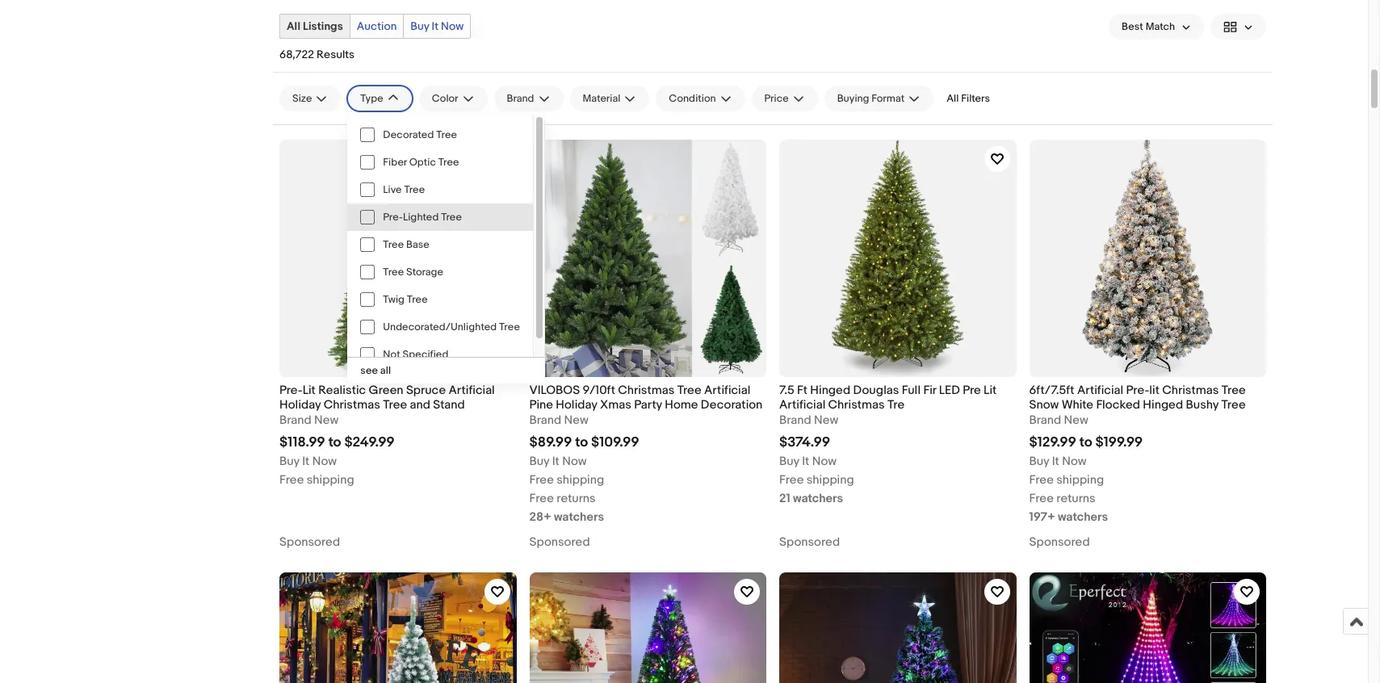 Task type: vqa. For each thing, say whether or not it's contained in the screenshot.
1.2056
no



Task type: describe. For each thing, give the bounding box(es) containing it.
$109.99
[[591, 435, 640, 451]]

9/10ft
[[583, 383, 616, 398]]

$249.99
[[345, 435, 395, 451]]

home
[[665, 397, 699, 413]]

all listings link
[[280, 15, 350, 38]]

buy inside vilobos 9/10ft christmas tree artificial pine holiday xmas party home decoration brand new $89.99 to $109.99 buy it now free shipping free returns 28+ watchers
[[530, 454, 550, 469]]

free inside pre-lit realistic green spruce artificial holiday christmas tree and stand brand new $118.99 to $249.99 buy it now free shipping
[[280, 473, 304, 488]]

buy inside 6ft/7.5ft artificial pre-lit christmas tree snow white flocked hinged bushy tree brand new $129.99 to $199.99 buy it now free shipping free returns 197+ watchers
[[1030, 454, 1050, 469]]

returns inside vilobos 9/10ft christmas tree artificial pine holiday xmas party home decoration brand new $89.99 to $109.99 buy it now free shipping free returns 28+ watchers
[[557, 491, 596, 507]]

see
[[361, 364, 378, 377]]

returns inside 6ft/7.5ft artificial pre-lit christmas tree snow white flocked hinged bushy tree brand new $129.99 to $199.99 buy it now free shipping free returns 197+ watchers
[[1057, 491, 1096, 507]]

live
[[383, 183, 402, 196]]

free inside 7.5 ft  hinged douglas full fir led pre lit artificial christmas tre brand new $374.99 buy it now free shipping 21 watchers
[[780, 473, 804, 488]]

lighted
[[403, 211, 439, 224]]

decoration
[[701, 397, 763, 413]]

fiber
[[383, 156, 407, 169]]

pre-lit realistic green spruce artificial holiday christmas tree and stand brand new $118.99 to $249.99 buy it now free shipping
[[280, 383, 495, 488]]

pre-lighted tree
[[383, 211, 462, 224]]

christmas inside pre-lit realistic green spruce artificial holiday christmas tree and stand brand new $118.99 to $249.99 buy it now free shipping
[[324, 397, 380, 413]]

21
[[780, 491, 791, 507]]

undecorated/unlighted
[[383, 321, 497, 334]]

6ft/7.5ft artificial pre-lit christmas tree snow white flocked hinged bushy tree link
[[1030, 383, 1267, 413]]

it inside vilobos 9/10ft christmas tree artificial pine holiday xmas party home decoration brand new $89.99 to $109.99 buy it now free shipping free returns 28+ watchers
[[552, 454, 560, 469]]

it inside 6ft/7.5ft artificial pre-lit christmas tree snow white flocked hinged bushy tree brand new $129.99 to $199.99 buy it now free shipping free returns 197+ watchers
[[1053, 454, 1060, 469]]

flocked
[[1097, 397, 1141, 413]]

douglas
[[854, 383, 900, 398]]

197+
[[1030, 510, 1056, 525]]

pre- for pre-lit realistic green spruce artificial holiday christmas tree and stand brand new $118.99 to $249.99 buy it now free shipping
[[280, 383, 303, 398]]

tree inside pre-lit realistic green spruce artificial holiday christmas tree and stand brand new $118.99 to $249.99 buy it now free shipping
[[383, 397, 407, 413]]

lit
[[1150, 383, 1160, 398]]

snow
[[1030, 397, 1060, 413]]

decorated
[[383, 128, 434, 141]]

pine
[[530, 397, 553, 413]]

holiday for $89.99
[[556, 397, 598, 413]]

filters
[[962, 92, 991, 105]]

watchers inside 6ft/7.5ft artificial pre-lit christmas tree snow white flocked hinged bushy tree brand new $129.99 to $199.99 buy it now free shipping free returns 197+ watchers
[[1058, 510, 1109, 525]]

all listings
[[287, 19, 343, 33]]

buy it now link
[[404, 15, 471, 38]]

$89.99
[[530, 435, 572, 451]]

party
[[634, 397, 662, 413]]

tre
[[888, 397, 905, 413]]

listings
[[303, 19, 343, 33]]

tree inside vilobos 9/10ft christmas tree artificial pine holiday xmas party home decoration brand new $89.99 to $109.99 buy it now free shipping free returns 28+ watchers
[[678, 383, 702, 398]]

shipping inside 7.5 ft  hinged douglas full fir led pre lit artificial christmas tre brand new $374.99 buy it now free shipping 21 watchers
[[807, 473, 855, 488]]

fiber optic tree link
[[348, 149, 533, 176]]

brand inside pre-lit realistic green spruce artificial holiday christmas tree and stand brand new $118.99 to $249.99 buy it now free shipping
[[280, 413, 312, 428]]

twig tree link
[[348, 286, 533, 313]]

not specified link
[[348, 341, 533, 368]]

twig
[[383, 293, 405, 306]]

brand inside vilobos 9/10ft christmas tree artificial pine holiday xmas party home decoration brand new $89.99 to $109.99 buy it now free shipping free returns 28+ watchers
[[530, 413, 562, 428]]

not specified
[[383, 348, 449, 361]]

all filters button
[[941, 86, 997, 112]]

28+
[[530, 510, 551, 525]]

tree inside 'link'
[[438, 156, 459, 169]]

new inside vilobos 9/10ft christmas tree artificial pine holiday xmas party home decoration brand new $89.99 to $109.99 buy it now free shipping free returns 28+ watchers
[[564, 413, 589, 428]]

sponsored for $109.99
[[530, 535, 590, 550]]

pre-lighted tree link
[[348, 204, 533, 231]]

vilobos
[[530, 383, 580, 398]]

undecorated/unlighted tree
[[383, 321, 520, 334]]

tree base
[[383, 238, 430, 251]]

tree storage link
[[348, 259, 533, 286]]

7.5 ft  hinged douglas full fir led pre lit artificial christmas tre image
[[780, 140, 1017, 377]]

results
[[317, 48, 355, 61]]

see all
[[361, 364, 391, 377]]

pre- inside 6ft/7.5ft artificial pre-lit christmas tree snow white flocked hinged bushy tree brand new $129.99 to $199.99 buy it now free shipping free returns 197+ watchers
[[1127, 383, 1150, 398]]

fiber optic tree
[[383, 156, 459, 169]]

not
[[383, 348, 401, 361]]

pre-lit realistic green spruce artificial holiday christmas tree and stand link
[[280, 383, 517, 413]]

7.5 ft  hinged douglas full fir led pre lit artificial christmas tre brand new $374.99 buy it now free shipping 21 watchers
[[780, 383, 997, 507]]

it inside 7.5 ft  hinged douglas full fir led pre lit artificial christmas tre brand new $374.99 buy it now free shipping 21 watchers
[[803, 454, 810, 469]]

now inside 'link'
[[441, 19, 464, 33]]

watchers inside 7.5 ft  hinged douglas full fir led pre lit artificial christmas tre brand new $374.99 buy it now free shipping 21 watchers
[[793, 491, 844, 507]]

7.5 ft  hinged douglas full fir led pre lit artificial christmas tre link
[[780, 383, 1017, 413]]

and
[[410, 397, 431, 413]]

lit inside 7.5 ft  hinged douglas full fir led pre lit artificial christmas tre brand new $374.99 buy it now free shipping 21 watchers
[[984, 383, 997, 398]]

now inside vilobos 9/10ft christmas tree artificial pine holiday xmas party home decoration brand new $89.99 to $109.99 buy it now free shipping free returns 28+ watchers
[[562, 454, 587, 469]]

buy it now
[[411, 19, 464, 33]]

green
[[369, 383, 404, 398]]

spruce
[[406, 383, 446, 398]]

pre
[[963, 383, 981, 398]]

sponsored for to
[[1030, 535, 1091, 550]]

new inside 6ft/7.5ft artificial pre-lit christmas tree snow white flocked hinged bushy tree brand new $129.99 to $199.99 buy it now free shipping free returns 197+ watchers
[[1064, 413, 1089, 428]]

christmas inside vilobos 9/10ft christmas tree artificial pine holiday xmas party home decoration brand new $89.99 to $109.99 buy it now free shipping free returns 28+ watchers
[[618, 383, 675, 398]]

to inside 6ft/7.5ft artificial pre-lit christmas tree snow white flocked hinged bushy tree brand new $129.99 to $199.99 buy it now free shipping free returns 197+ watchers
[[1080, 435, 1093, 451]]

shipping inside 6ft/7.5ft artificial pre-lit christmas tree snow white flocked hinged bushy tree brand new $129.99 to $199.99 buy it now free shipping free returns 197+ watchers
[[1057, 473, 1105, 488]]

sponsored for buy
[[780, 535, 840, 550]]



Task type: locate. For each thing, give the bounding box(es) containing it.
2 returns from the left
[[1057, 491, 1096, 507]]

0 horizontal spatial holiday
[[280, 397, 321, 413]]

stand
[[433, 397, 465, 413]]

to right $89.99
[[575, 435, 588, 451]]

pre- up $199.99
[[1127, 383, 1150, 398]]

holiday
[[280, 397, 321, 413], [556, 397, 598, 413]]

now inside pre-lit realistic green spruce artificial holiday christmas tree and stand brand new $118.99 to $249.99 buy it now free shipping
[[312, 454, 337, 469]]

buy down $118.99
[[280, 454, 300, 469]]

tree base link
[[348, 231, 533, 259]]

it inside buy it now 'link'
[[432, 19, 439, 33]]

it
[[432, 19, 439, 33], [302, 454, 310, 469], [552, 454, 560, 469], [803, 454, 810, 469], [1053, 454, 1060, 469]]

$129.99
[[1030, 435, 1077, 451]]

christmas inside 7.5 ft  hinged douglas full fir led pre lit artificial christmas tre brand new $374.99 buy it now free shipping 21 watchers
[[829, 397, 885, 413]]

artificial right spruce
[[449, 383, 495, 398]]

tree
[[437, 128, 457, 141], [438, 156, 459, 169], [404, 183, 425, 196], [441, 211, 462, 224], [383, 238, 404, 251], [383, 266, 404, 279], [407, 293, 428, 306], [499, 321, 520, 334], [678, 383, 702, 398], [1222, 383, 1246, 398], [383, 397, 407, 413], [1222, 397, 1246, 413]]

brand up $374.99
[[780, 413, 812, 428]]

type
[[361, 92, 384, 105]]

1 horizontal spatial lit
[[984, 383, 997, 398]]

free
[[280, 473, 304, 488], [530, 473, 554, 488], [780, 473, 804, 488], [1030, 473, 1054, 488], [530, 491, 554, 507], [1030, 491, 1054, 507]]

6ft/7.5ft artificial pre-lit christmas tree snow white flocked hinged bushy tree image
[[1030, 140, 1267, 377]]

1 horizontal spatial holiday
[[556, 397, 598, 413]]

1 lit from the left
[[303, 383, 316, 398]]

ft
[[798, 383, 808, 398]]

brand inside 7.5 ft  hinged douglas full fir led pre lit artificial christmas tre brand new $374.99 buy it now free shipping 21 watchers
[[780, 413, 812, 428]]

buy down $129.99
[[1030, 454, 1050, 469]]

see all button
[[348, 358, 545, 384]]

buy
[[411, 19, 429, 33], [280, 454, 300, 469], [530, 454, 550, 469], [780, 454, 800, 469], [1030, 454, 1050, 469]]

base
[[406, 238, 430, 251]]

specified
[[403, 348, 449, 361]]

to for $118.99
[[329, 435, 341, 451]]

it down $118.99
[[302, 454, 310, 469]]

buy down $89.99
[[530, 454, 550, 469]]

artificial inside vilobos 9/10ft christmas tree artificial pine holiday xmas party home decoration brand new $89.99 to $109.99 buy it now free shipping free returns 28+ watchers
[[705, 383, 751, 398]]

realistic
[[318, 383, 366, 398]]

shipping down $374.99
[[807, 473, 855, 488]]

$199.99
[[1096, 435, 1144, 451]]

watchers inside vilobos 9/10ft christmas tree artificial pine holiday xmas party home decoration brand new $89.99 to $109.99 buy it now free shipping free returns 28+ watchers
[[554, 510, 604, 525]]

decorated tree link
[[348, 121, 533, 149]]

to inside vilobos 9/10ft christmas tree artificial pine holiday xmas party home decoration brand new $89.99 to $109.99 buy it now free shipping free returns 28+ watchers
[[575, 435, 588, 451]]

artificial inside pre-lit realistic green spruce artificial holiday christmas tree and stand brand new $118.99 to $249.99 buy it now free shipping
[[449, 383, 495, 398]]

pre-
[[383, 211, 403, 224], [280, 383, 303, 398], [1127, 383, 1150, 398]]

hinged inside 6ft/7.5ft artificial pre-lit christmas tree snow white flocked hinged bushy tree brand new $129.99 to $199.99 buy it now free shipping free returns 197+ watchers
[[1144, 397, 1184, 413]]

it down $89.99
[[552, 454, 560, 469]]

vilobos 9/10ft christmas tree artificial pine holiday xmas party home decoration link
[[530, 383, 767, 413]]

$118.99
[[280, 435, 325, 451]]

to
[[329, 435, 341, 451], [575, 435, 588, 451], [1080, 435, 1093, 451]]

it down $129.99
[[1053, 454, 1060, 469]]

christmas right lit at right bottom
[[1163, 383, 1219, 398]]

1 sponsored from the left
[[280, 535, 340, 550]]

all for all filters
[[947, 92, 959, 105]]

3 to from the left
[[1080, 435, 1093, 451]]

shipping down $118.99
[[307, 473, 354, 488]]

bushy
[[1187, 397, 1219, 413]]

shipping down $129.99
[[1057, 473, 1105, 488]]

3 shipping from the left
[[807, 473, 855, 488]]

brand down snow
[[1030, 413, 1062, 428]]

brand up $118.99
[[280, 413, 312, 428]]

1 vertical spatial all
[[947, 92, 959, 105]]

storage
[[406, 266, 444, 279]]

all up 68,722
[[287, 19, 301, 33]]

4 brand from the left
[[1030, 413, 1062, 428]]

brand
[[280, 413, 312, 428], [530, 413, 562, 428], [780, 413, 812, 428], [1030, 413, 1062, 428]]

now down $129.99
[[1063, 454, 1087, 469]]

holiday right pine
[[556, 397, 598, 413]]

3 sponsored from the left
[[780, 535, 840, 550]]

christmas inside 6ft/7.5ft artificial pre-lit christmas tree snow white flocked hinged bushy tree brand new $129.99 to $199.99 buy it now free shipping free returns 197+ watchers
[[1163, 383, 1219, 398]]

2 to from the left
[[575, 435, 588, 451]]

brand inside 6ft/7.5ft artificial pre-lit christmas tree snow white flocked hinged bushy tree brand new $129.99 to $199.99 buy it now free shipping free returns 197+ watchers
[[1030, 413, 1062, 428]]

$374.99
[[780, 435, 831, 451]]

0 horizontal spatial watchers
[[554, 510, 604, 525]]

now down $374.99
[[813, 454, 837, 469]]

returns down $89.99
[[557, 491, 596, 507]]

lit inside pre-lit realistic green spruce artificial holiday christmas tree and stand brand new $118.99 to $249.99 buy it now free shipping
[[303, 383, 316, 398]]

holiday up $118.99
[[280, 397, 321, 413]]

2 brand from the left
[[530, 413, 562, 428]]

0 horizontal spatial pre-
[[280, 383, 303, 398]]

pre- left realistic at the left of the page
[[280, 383, 303, 398]]

artificial
[[449, 383, 495, 398], [705, 383, 751, 398], [1078, 383, 1124, 398], [780, 397, 826, 413]]

christmas right 9/10ft
[[618, 383, 675, 398]]

buy inside 7.5 ft  hinged douglas full fir led pre lit artificial christmas tre brand new $374.99 buy it now free shipping 21 watchers
[[780, 454, 800, 469]]

decorated tree
[[383, 128, 457, 141]]

hinged left bushy on the bottom right of the page
[[1144, 397, 1184, 413]]

new inside 7.5 ft  hinged douglas full fir led pre lit artificial christmas tre brand new $374.99 buy it now free shipping 21 watchers
[[814, 413, 839, 428]]

2 holiday from the left
[[556, 397, 598, 413]]

pre- for pre-lighted tree
[[383, 211, 403, 224]]

1 horizontal spatial hinged
[[1144, 397, 1184, 413]]

buy down $374.99
[[780, 454, 800, 469]]

lit
[[303, 383, 316, 398], [984, 383, 997, 398]]

1 shipping from the left
[[307, 473, 354, 488]]

watchers
[[793, 491, 844, 507], [554, 510, 604, 525], [1058, 510, 1109, 525]]

2 horizontal spatial watchers
[[1058, 510, 1109, 525]]

full
[[902, 383, 921, 398]]

pre- inside pre-lit realistic green spruce artificial holiday christmas tree and stand brand new $118.99 to $249.99 buy it now free shipping
[[280, 383, 303, 398]]

watchers right 28+ at the left
[[554, 510, 604, 525]]

undecorated/unlighted tree link
[[348, 313, 533, 341]]

to right $129.99
[[1080, 435, 1093, 451]]

christmas left tre
[[829, 397, 885, 413]]

vilobos 9/10ft christmas tree artificial pine holiday xmas party home decoration brand new $89.99 to $109.99 buy it now free shipping free returns 28+ watchers
[[530, 383, 763, 525]]

1 returns from the left
[[557, 491, 596, 507]]

buy right auction link
[[411, 19, 429, 33]]

hinged right ft
[[811, 383, 851, 398]]

returns down $129.99
[[1057, 491, 1096, 507]]

twig tree
[[383, 293, 428, 306]]

2 horizontal spatial pre-
[[1127, 383, 1150, 398]]

holiday inside pre-lit realistic green spruce artificial holiday christmas tree and stand brand new $118.99 to $249.99 buy it now free shipping
[[280, 397, 321, 413]]

it down $374.99
[[803, 454, 810, 469]]

artificial inside 6ft/7.5ft artificial pre-lit christmas tree snow white flocked hinged bushy tree brand new $129.99 to $199.99 buy it now free shipping free returns 197+ watchers
[[1078, 383, 1124, 398]]

0 horizontal spatial hinged
[[811, 383, 851, 398]]

shipping inside pre-lit realistic green spruce artificial holiday christmas tree and stand brand new $118.99 to $249.99 buy it now free shipping
[[307, 473, 354, 488]]

now down $118.99
[[312, 454, 337, 469]]

brand down pine
[[530, 413, 562, 428]]

white
[[1062, 397, 1094, 413]]

it inside pre-lit realistic green spruce artificial holiday christmas tree and stand brand new $118.99 to $249.99 buy it now free shipping
[[302, 454, 310, 469]]

buy inside 'link'
[[411, 19, 429, 33]]

artificial up $374.99
[[780, 397, 826, 413]]

led
[[939, 383, 961, 398]]

1 horizontal spatial all
[[947, 92, 959, 105]]

new down white at the bottom
[[1064, 413, 1089, 428]]

all left filters
[[947, 92, 959, 105]]

0 horizontal spatial lit
[[303, 383, 316, 398]]

6ft/7.5ft artificial pre-lit christmas tree snow white flocked hinged bushy tree brand new $129.99 to $199.99 buy it now free shipping free returns 197+ watchers
[[1030, 383, 1246, 525]]

auction link
[[350, 15, 403, 38]]

new up $374.99
[[814, 413, 839, 428]]

2 lit from the left
[[984, 383, 997, 398]]

now inside 6ft/7.5ft artificial pre-lit christmas tree snow white flocked hinged bushy tree brand new $129.99 to $199.99 buy it now free shipping free returns 197+ watchers
[[1063, 454, 1087, 469]]

artificial right 6ft/7.5ft
[[1078, 383, 1124, 398]]

watchers right 197+
[[1058, 510, 1109, 525]]

4 new from the left
[[1064, 413, 1089, 428]]

6ft/7.5ft
[[1030, 383, 1075, 398]]

68,722
[[280, 48, 314, 61]]

4 sponsored from the left
[[1030, 535, 1091, 550]]

now right auction link
[[441, 19, 464, 33]]

to right $118.99
[[329, 435, 341, 451]]

68,722 results
[[280, 48, 355, 61]]

to for $89.99
[[575, 435, 588, 451]]

3 brand from the left
[[780, 413, 812, 428]]

2 new from the left
[[564, 413, 589, 428]]

hinged inside 7.5 ft  hinged douglas full fir led pre lit artificial christmas tre brand new $374.99 buy it now free shipping 21 watchers
[[811, 383, 851, 398]]

to inside pre-lit realistic green spruce artificial holiday christmas tree and stand brand new $118.99 to $249.99 buy it now free shipping
[[329, 435, 341, 451]]

all inside button
[[947, 92, 959, 105]]

2 horizontal spatial to
[[1080, 435, 1093, 451]]

1 horizontal spatial returns
[[1057, 491, 1096, 507]]

watchers right 21
[[793, 491, 844, 507]]

1 new from the left
[[314, 413, 339, 428]]

sponsored for $249.99
[[280, 535, 340, 550]]

shipping inside vilobos 9/10ft christmas tree artificial pine holiday xmas party home decoration brand new $89.99 to $109.99 buy it now free shipping free returns 28+ watchers
[[557, 473, 604, 488]]

all inside "link"
[[287, 19, 301, 33]]

sponsored
[[280, 535, 340, 550], [530, 535, 590, 550], [780, 535, 840, 550], [1030, 535, 1091, 550]]

now down $89.99
[[562, 454, 587, 469]]

new
[[314, 413, 339, 428], [564, 413, 589, 428], [814, 413, 839, 428], [1064, 413, 1089, 428]]

1 brand from the left
[[280, 413, 312, 428]]

lit left realistic at the left of the page
[[303, 383, 316, 398]]

christmas down the see
[[324, 397, 380, 413]]

1 holiday from the left
[[280, 397, 321, 413]]

all for all listings
[[287, 19, 301, 33]]

tree storage
[[383, 266, 444, 279]]

vilobos 9/10ft christmas tree artificial pine holiday xmas party home decoration image
[[530, 140, 767, 377]]

pre- down "live"
[[383, 211, 403, 224]]

new up $89.99
[[564, 413, 589, 428]]

4 shipping from the left
[[1057, 473, 1105, 488]]

shipping
[[307, 473, 354, 488], [557, 473, 604, 488], [807, 473, 855, 488], [1057, 473, 1105, 488]]

1 horizontal spatial watchers
[[793, 491, 844, 507]]

0 vertical spatial all
[[287, 19, 301, 33]]

it right auction link
[[432, 19, 439, 33]]

0 horizontal spatial to
[[329, 435, 341, 451]]

new inside pre-lit realistic green spruce artificial holiday christmas tree and stand brand new $118.99 to $249.99 buy it now free shipping
[[314, 413, 339, 428]]

2 shipping from the left
[[557, 473, 604, 488]]

holiday inside vilobos 9/10ft christmas tree artificial pine holiday xmas party home decoration brand new $89.99 to $109.99 buy it now free shipping free returns 28+ watchers
[[556, 397, 598, 413]]

all
[[380, 364, 391, 377]]

holiday for $118.99
[[280, 397, 321, 413]]

0 horizontal spatial all
[[287, 19, 301, 33]]

buy inside pre-lit realistic green spruce artificial holiday christmas tree and stand brand new $118.99 to $249.99 buy it now free shipping
[[280, 454, 300, 469]]

tree inside "link"
[[437, 128, 457, 141]]

new up $118.99
[[314, 413, 339, 428]]

1 horizontal spatial to
[[575, 435, 588, 451]]

now inside 7.5 ft  hinged douglas full fir led pre lit artificial christmas tre brand new $374.99 buy it now free shipping 21 watchers
[[813, 454, 837, 469]]

1 to from the left
[[329, 435, 341, 451]]

type button
[[348, 86, 413, 112]]

optic
[[409, 156, 436, 169]]

xmas
[[600, 397, 632, 413]]

0 horizontal spatial returns
[[557, 491, 596, 507]]

artificial inside 7.5 ft  hinged douglas full fir led pre lit artificial christmas tre brand new $374.99 buy it now free shipping 21 watchers
[[780, 397, 826, 413]]

christmas
[[618, 383, 675, 398], [1163, 383, 1219, 398], [324, 397, 380, 413], [829, 397, 885, 413]]

all filters
[[947, 92, 991, 105]]

lit right the pre
[[984, 383, 997, 398]]

1 horizontal spatial pre-
[[383, 211, 403, 224]]

3 new from the left
[[814, 413, 839, 428]]

live tree link
[[348, 176, 533, 204]]

shipping down $89.99
[[557, 473, 604, 488]]

pre-lit realistic green spruce artificial holiday christmas tree and stand image
[[280, 140, 517, 377]]

live tree
[[383, 183, 425, 196]]

2 sponsored from the left
[[530, 535, 590, 550]]

artificial right home
[[705, 383, 751, 398]]

7.5
[[780, 383, 795, 398]]

fir
[[924, 383, 937, 398]]

auction
[[357, 19, 397, 33]]



